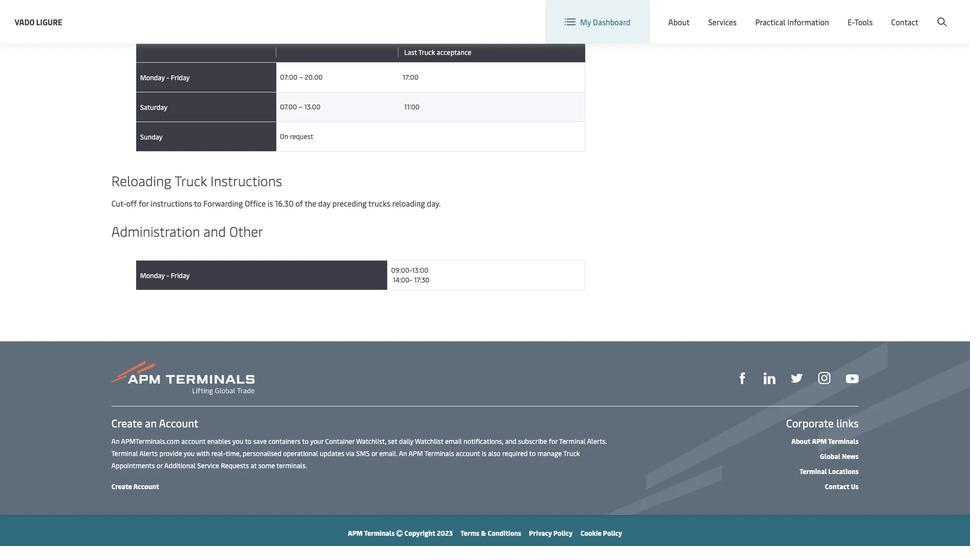 Task type: describe. For each thing, give the bounding box(es) containing it.
1 horizontal spatial you
[[233, 437, 244, 446]]

acceptance
[[437, 48, 472, 57]]

menu
[[807, 9, 827, 20]]

reloading truck instructions
[[111, 171, 282, 190]]

to down the reloading truck instructions
[[194, 198, 202, 209]]

e-
[[848, 17, 855, 27]]

set
[[388, 437, 398, 446]]

global menu button
[[762, 0, 837, 29]]

apm terminals ⓒ copyright 2023
[[348, 529, 453, 538]]

friday for 09:00-13:00
[[171, 271, 190, 280]]

requests
[[221, 461, 249, 471]]

global menu
[[783, 9, 827, 20]]

also
[[488, 449, 501, 459]]

about apm terminals
[[792, 437, 859, 446]]

e-tools
[[848, 17, 873, 27]]

operational
[[283, 449, 318, 459]]

cookie
[[581, 529, 602, 538]]

alerts.
[[587, 437, 607, 446]]

contact button
[[892, 0, 919, 44]]

2 horizontal spatial terminals
[[829, 437, 859, 446]]

global for global menu
[[783, 9, 805, 20]]

09:00-13:00 14:00- 17:30
[[391, 266, 430, 285]]

email
[[445, 437, 462, 446]]

my dashboard
[[581, 17, 631, 27]]

some
[[259, 461, 275, 471]]

locations
[[829, 467, 859, 477]]

0 horizontal spatial is
[[268, 198, 273, 209]]

notifications,
[[464, 437, 504, 446]]

14:00-
[[393, 276, 413, 285]]

create an account
[[111, 416, 199, 431]]

ⓒ
[[396, 529, 403, 538]]

your
[[310, 437, 324, 446]]

0 horizontal spatial account
[[181, 437, 206, 446]]

linkedin__x28_alt_x29__3_ link
[[764, 372, 776, 385]]

news
[[843, 452, 859, 461]]

monday - friday for 07:00 – 20.00
[[140, 73, 190, 82]]

to left save
[[245, 437, 252, 446]]

facebook image
[[737, 373, 749, 385]]

login / create account link
[[856, 0, 952, 29]]

last
[[404, 48, 417, 57]]

0 vertical spatial create
[[899, 9, 922, 20]]

terms & conditions
[[461, 529, 522, 538]]

11:00
[[403, 102, 420, 111]]

administration and other
[[111, 222, 263, 240]]

monday for 07:00 – 20.00
[[140, 73, 165, 82]]

&
[[481, 529, 487, 538]]

07:00 – 20.00
[[280, 73, 323, 82]]

sunday
[[140, 132, 163, 141]]

on request
[[280, 132, 313, 141]]

container
[[325, 437, 355, 446]]

0 vertical spatial for
[[139, 198, 149, 209]]

terminals.
[[277, 461, 307, 471]]

daily
[[399, 437, 414, 446]]

/
[[894, 9, 897, 20]]

2023
[[437, 529, 453, 538]]

1 vertical spatial terminal
[[111, 449, 138, 459]]

switch location
[[697, 9, 752, 19]]

0 horizontal spatial apm
[[348, 529, 363, 538]]

privacy
[[529, 529, 552, 538]]

saturday
[[140, 102, 167, 112]]

apmt footer logo image
[[111, 361, 255, 395]]

create account
[[111, 482, 159, 492]]

links
[[837, 416, 859, 431]]

us
[[852, 482, 859, 492]]

about for about apm terminals
[[792, 437, 811, 446]]

monday for 09:00-13:00
[[140, 271, 165, 280]]

reloading
[[111, 171, 172, 190]]

trucks
[[369, 198, 391, 209]]

for inside an apmterminals.com account enables you to save containers to your container watchlist, set daily watchlist email notifications, and subscribe for terminal alerts. terminal alerts provide you with real-time, personalised operational updates via sms or email. an apm terminals account is also required to manage truck appointments or additional service requests at some terminals.
[[549, 437, 558, 446]]

privacy policy
[[529, 529, 573, 538]]

login
[[874, 9, 892, 20]]

practical information button
[[756, 0, 830, 44]]

apmterminals.com
[[121, 437, 180, 446]]

0 vertical spatial and
[[204, 222, 226, 240]]

e-tools button
[[848, 0, 873, 44]]

contact for contact
[[892, 17, 919, 27]]

information
[[788, 17, 830, 27]]

monday - friday for 09:00-13:00
[[140, 271, 191, 280]]

linkedin image
[[764, 373, 776, 385]]

policy for privacy policy
[[554, 529, 573, 538]]

create for create account
[[111, 482, 132, 492]]

17:00
[[403, 73, 420, 82]]

on
[[280, 132, 288, 141]]

is inside an apmterminals.com account enables you to save containers to your container watchlist, set daily watchlist email notifications, and subscribe for terminal alerts. terminal alerts provide you with real-time, personalised operational updates via sms or email. an apm terminals account is also required to manage truck appointments or additional service requests at some terminals.
[[482, 449, 487, 459]]

contact us
[[825, 482, 859, 492]]

with
[[196, 449, 210, 459]]

other
[[230, 222, 263, 240]]

via
[[346, 449, 355, 459]]

policy for cookie policy
[[603, 529, 623, 538]]

create account link
[[111, 482, 159, 492]]

global news link
[[821, 452, 859, 461]]

0 horizontal spatial you
[[184, 449, 195, 459]]

corporate
[[787, 416, 834, 431]]

practical information
[[756, 17, 830, 27]]

conditions
[[488, 529, 522, 538]]

2 vertical spatial terminal
[[800, 467, 827, 477]]

1 vertical spatial an
[[399, 449, 407, 459]]

13:00
[[412, 266, 429, 275]]

1 horizontal spatial account
[[456, 449, 480, 459]]

2 horizontal spatial apm
[[812, 437, 827, 446]]

you tube link
[[847, 372, 859, 384]]

truck for last
[[419, 48, 435, 57]]

terminal locations
[[800, 467, 859, 477]]

and inside an apmterminals.com account enables you to save containers to your container watchlist, set daily watchlist email notifications, and subscribe for terminal alerts. terminal alerts provide you with real-time, personalised operational updates via sms or email. an apm terminals account is also required to manage truck appointments or additional service requests at some terminals.
[[505, 437, 517, 446]]



Task type: locate. For each thing, give the bounding box(es) containing it.
to down subscribe
[[530, 449, 536, 459]]

account right an
[[159, 416, 199, 431]]

1 vertical spatial monday - friday
[[140, 271, 191, 280]]

shape link
[[737, 372, 749, 385]]

0 horizontal spatial about
[[669, 17, 690, 27]]

about left "switch"
[[669, 17, 690, 27]]

you up time,
[[233, 437, 244, 446]]

monday - friday down the administration at the left of page
[[140, 271, 191, 280]]

and up required
[[505, 437, 517, 446]]

policy
[[554, 529, 573, 538], [603, 529, 623, 538]]

truck for reloading
[[175, 171, 207, 190]]

1 - from the top
[[166, 73, 169, 82]]

about down corporate
[[792, 437, 811, 446]]

- for 09:00-13:00
[[166, 271, 169, 280]]

terminals inside an apmterminals.com account enables you to save containers to your container watchlist, set daily watchlist email notifications, and subscribe for terminal alerts. terminal alerts provide you with real-time, personalised operational updates via sms or email. an apm terminals account is also required to manage truck appointments or additional service requests at some terminals.
[[425, 449, 454, 459]]

truck
[[419, 48, 435, 57], [175, 171, 207, 190], [564, 449, 580, 459]]

1 horizontal spatial an
[[399, 449, 407, 459]]

for right off
[[139, 198, 149, 209]]

terms & conditions link
[[461, 529, 522, 538]]

apm down corporate links
[[812, 437, 827, 446]]

instructions
[[211, 171, 282, 190]]

09:00-
[[391, 266, 412, 275]]

watchlist
[[415, 437, 444, 446]]

services
[[709, 17, 737, 27]]

terminals
[[829, 437, 859, 446], [425, 449, 454, 459], [364, 529, 395, 538]]

terminals left ⓒ
[[364, 529, 395, 538]]

0 horizontal spatial policy
[[554, 529, 573, 538]]

1 vertical spatial account
[[456, 449, 480, 459]]

0 vertical spatial is
[[268, 198, 273, 209]]

1 horizontal spatial or
[[372, 449, 378, 459]]

to
[[194, 198, 202, 209], [245, 437, 252, 446], [302, 437, 309, 446], [530, 449, 536, 459]]

friday for 07:00 – 20.00
[[171, 73, 190, 82]]

1 vertical spatial terminals
[[425, 449, 454, 459]]

for up manage
[[549, 437, 558, 446]]

off
[[126, 198, 137, 209]]

global inside button
[[783, 9, 805, 20]]

create right /
[[899, 9, 922, 20]]

2 horizontal spatial terminal
[[800, 467, 827, 477]]

1 vertical spatial create
[[111, 416, 142, 431]]

1 vertical spatial about
[[792, 437, 811, 446]]

or right sms
[[372, 449, 378, 459]]

1 vertical spatial truck
[[175, 171, 207, 190]]

1 vertical spatial for
[[549, 437, 558, 446]]

preceding
[[333, 198, 367, 209]]

real-
[[211, 449, 226, 459]]

create down appointments
[[111, 482, 132, 492]]

apm left ⓒ
[[348, 529, 363, 538]]

0 vertical spatial friday
[[171, 73, 190, 82]]

– right 07:00
[[299, 73, 303, 82]]

1 horizontal spatial global
[[821, 452, 841, 461]]

services button
[[709, 0, 737, 44]]

2 monday - friday from the top
[[140, 271, 191, 280]]

1 horizontal spatial terminals
[[425, 449, 454, 459]]

0 vertical spatial an
[[111, 437, 120, 446]]

instagram image
[[819, 373, 831, 385]]

1 vertical spatial –
[[299, 102, 303, 111]]

contact for contact us
[[825, 482, 850, 492]]

- up saturday
[[166, 73, 169, 82]]

create
[[899, 9, 922, 20], [111, 416, 142, 431], [111, 482, 132, 492]]

my
[[581, 17, 591, 27]]

1 monday from the top
[[140, 73, 165, 82]]

monday up saturday
[[140, 73, 165, 82]]

1 vertical spatial you
[[184, 449, 195, 459]]

required
[[503, 449, 528, 459]]

terminal left 'alerts.'
[[559, 437, 586, 446]]

07:00
[[280, 73, 298, 82]]

0 vertical spatial monday
[[140, 73, 165, 82]]

0 vertical spatial about
[[669, 17, 690, 27]]

2 monday from the top
[[140, 271, 165, 280]]

alerts
[[139, 449, 158, 459]]

0 vertical spatial –
[[299, 73, 303, 82]]

provide
[[159, 449, 182, 459]]

0 vertical spatial global
[[783, 9, 805, 20]]

twitter image
[[792, 373, 803, 385]]

global
[[783, 9, 805, 20], [821, 452, 841, 461]]

cut-off for instructions to forwarding office is 16.30 of the day preceding trucks reloading day.
[[111, 198, 441, 209]]

monday - friday up saturday
[[140, 73, 190, 82]]

1 horizontal spatial about
[[792, 437, 811, 446]]

about apm terminals link
[[792, 437, 859, 446]]

ligure
[[36, 16, 62, 27]]

apm
[[812, 437, 827, 446], [409, 449, 423, 459], [348, 529, 363, 538]]

– left 13.00
[[299, 102, 303, 111]]

office
[[245, 198, 266, 209]]

0 vertical spatial or
[[372, 449, 378, 459]]

– for 07.00
[[299, 102, 303, 111]]

0 vertical spatial -
[[166, 73, 169, 82]]

1 vertical spatial friday
[[171, 271, 190, 280]]

1 vertical spatial -
[[166, 271, 169, 280]]

2 horizontal spatial truck
[[564, 449, 580, 459]]

apm down the daily
[[409, 449, 423, 459]]

2 friday from the top
[[171, 271, 190, 280]]

containers
[[269, 437, 301, 446]]

1 vertical spatial monday
[[140, 271, 165, 280]]

apm inside an apmterminals.com account enables you to save containers to your container watchlist, set daily watchlist email notifications, and subscribe for terminal alerts. terminal alerts provide you with real-time, personalised operational updates via sms or email. an apm terminals account is also required to manage truck appointments or additional service requests at some terminals.
[[409, 449, 423, 459]]

1 horizontal spatial truck
[[419, 48, 435, 57]]

and down forwarding
[[204, 222, 226, 240]]

0 vertical spatial apm
[[812, 437, 827, 446]]

about button
[[669, 0, 690, 44]]

1 horizontal spatial and
[[505, 437, 517, 446]]

07.00 – 13.00
[[280, 102, 321, 111]]

1 monday - friday from the top
[[140, 73, 190, 82]]

manage
[[538, 449, 562, 459]]

create left an
[[111, 416, 142, 431]]

1 horizontal spatial apm
[[409, 449, 423, 459]]

terminal locations link
[[800, 467, 859, 477]]

or down alerts on the bottom of page
[[157, 461, 163, 471]]

personalised
[[243, 449, 282, 459]]

account down email
[[456, 449, 480, 459]]

an apmterminals.com account enables you to save containers to your container watchlist, set daily watchlist email notifications, and subscribe for terminal alerts. terminal alerts provide you with real-time, personalised operational updates via sms or email. an apm terminals account is also required to manage truck appointments or additional service requests at some terminals.
[[111, 437, 607, 471]]

monday - friday
[[140, 73, 190, 82], [140, 271, 191, 280]]

enables
[[207, 437, 231, 446]]

1 vertical spatial global
[[821, 452, 841, 461]]

email.
[[380, 449, 398, 459]]

0 horizontal spatial terminal
[[111, 449, 138, 459]]

create for create an account
[[111, 416, 142, 431]]

is left 'also'
[[482, 449, 487, 459]]

1 horizontal spatial policy
[[603, 529, 623, 538]]

monday down the administration at the left of page
[[140, 271, 165, 280]]

location
[[722, 9, 752, 19]]

youtube image
[[847, 375, 859, 384]]

last truck acceptance
[[403, 48, 472, 57]]

2 - from the top
[[166, 271, 169, 280]]

time,
[[226, 449, 241, 459]]

- for 07:00 – 20.00
[[166, 73, 169, 82]]

0 vertical spatial contact
[[892, 17, 919, 27]]

1 vertical spatial and
[[505, 437, 517, 446]]

about for about
[[669, 17, 690, 27]]

16.30
[[275, 198, 294, 209]]

0 horizontal spatial truck
[[175, 171, 207, 190]]

reloading
[[392, 198, 425, 209]]

0 horizontal spatial global
[[783, 9, 805, 20]]

cut-
[[111, 198, 126, 209]]

1 horizontal spatial contact
[[892, 17, 919, 27]]

2 policy from the left
[[603, 529, 623, 538]]

13.00
[[304, 102, 321, 111]]

truck right last
[[419, 48, 435, 57]]

forwarding
[[204, 198, 243, 209]]

- down the administration at the left of page
[[166, 271, 169, 280]]

1 vertical spatial account
[[159, 416, 199, 431]]

0 vertical spatial account
[[181, 437, 206, 446]]

2 vertical spatial truck
[[564, 449, 580, 459]]

an down the daily
[[399, 449, 407, 459]]

2 vertical spatial create
[[111, 482, 132, 492]]

2 vertical spatial terminals
[[364, 529, 395, 538]]

you
[[233, 437, 244, 446], [184, 449, 195, 459]]

17:30
[[414, 276, 430, 285]]

terminals down watchlist
[[425, 449, 454, 459]]

0 vertical spatial truck
[[419, 48, 435, 57]]

0 horizontal spatial contact
[[825, 482, 850, 492]]

account right contact popup button
[[923, 9, 952, 20]]

for
[[139, 198, 149, 209], [549, 437, 558, 446]]

policy right cookie
[[603, 529, 623, 538]]

0 horizontal spatial and
[[204, 222, 226, 240]]

policy right privacy
[[554, 529, 573, 538]]

instructions
[[151, 198, 192, 209]]

1 horizontal spatial for
[[549, 437, 558, 446]]

2 vertical spatial account
[[133, 482, 159, 492]]

1 friday from the top
[[171, 73, 190, 82]]

terminal down global news link
[[800, 467, 827, 477]]

0 horizontal spatial terminals
[[364, 529, 395, 538]]

1 vertical spatial contact
[[825, 482, 850, 492]]

at
[[251, 461, 257, 471]]

is left 16.30 in the top of the page
[[268, 198, 273, 209]]

login / create account
[[874, 9, 952, 20]]

truck inside an apmterminals.com account enables you to save containers to your container watchlist, set daily watchlist email notifications, and subscribe for terminal alerts. terminal alerts provide you with real-time, personalised operational updates via sms or email. an apm terminals account is also required to manage truck appointments or additional service requests at some terminals.
[[564, 449, 580, 459]]

terminal up appointments
[[111, 449, 138, 459]]

0 vertical spatial terminal
[[559, 437, 586, 446]]

truck right manage
[[564, 449, 580, 459]]

tools
[[855, 17, 873, 27]]

0 horizontal spatial an
[[111, 437, 120, 446]]

switch
[[697, 9, 720, 19]]

1 policy from the left
[[554, 529, 573, 538]]

global for global news
[[821, 452, 841, 461]]

0 horizontal spatial for
[[139, 198, 149, 209]]

day.
[[427, 198, 441, 209]]

terminals up global news link
[[829, 437, 859, 446]]

cookie policy
[[581, 529, 623, 538]]

fill 44 link
[[792, 372, 803, 385]]

20.00
[[305, 73, 323, 82]]

switch location button
[[681, 9, 752, 19]]

or
[[372, 449, 378, 459], [157, 461, 163, 471]]

practical
[[756, 17, 786, 27]]

vado ligure
[[15, 16, 62, 27]]

privacy policy link
[[529, 529, 573, 538]]

appointments
[[111, 461, 155, 471]]

1 vertical spatial or
[[157, 461, 163, 471]]

dashboard
[[593, 17, 631, 27]]

1 horizontal spatial terminal
[[559, 437, 586, 446]]

updates
[[320, 449, 345, 459]]

0 vertical spatial monday - friday
[[140, 73, 190, 82]]

0 vertical spatial you
[[233, 437, 244, 446]]

to left your
[[302, 437, 309, 446]]

account
[[923, 9, 952, 20], [159, 416, 199, 431], [133, 482, 159, 492]]

an up appointments
[[111, 437, 120, 446]]

0 vertical spatial terminals
[[829, 437, 859, 446]]

1 vertical spatial apm
[[409, 449, 423, 459]]

2 vertical spatial apm
[[348, 529, 363, 538]]

you left with
[[184, 449, 195, 459]]

is
[[268, 198, 273, 209], [482, 449, 487, 459]]

terms
[[461, 529, 480, 538]]

account up with
[[181, 437, 206, 446]]

1 horizontal spatial is
[[482, 449, 487, 459]]

0 vertical spatial account
[[923, 9, 952, 20]]

– for 07:00
[[299, 73, 303, 82]]

truck up instructions
[[175, 171, 207, 190]]

1 vertical spatial is
[[482, 449, 487, 459]]

sms
[[356, 449, 370, 459]]

0 horizontal spatial or
[[157, 461, 163, 471]]

account down appointments
[[133, 482, 159, 492]]

vado ligure link
[[15, 16, 62, 28]]



Task type: vqa. For each thing, say whether or not it's contained in the screenshot.
Our
no



